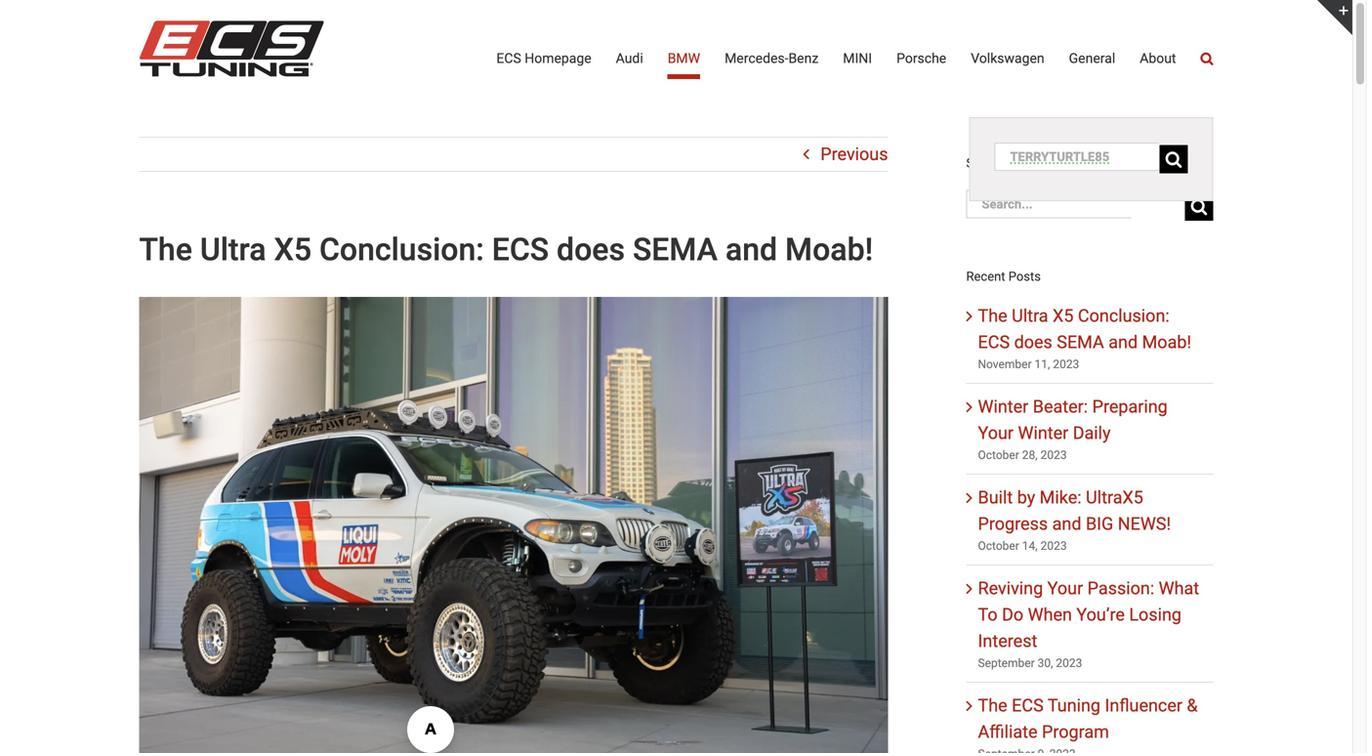 Task type: locate. For each thing, give the bounding box(es) containing it.
ecs inside 'link'
[[497, 50, 521, 66]]

1 vertical spatial the
[[978, 306, 1008, 326]]

and inside the ultra x5 conclusion: ecs does sema and moab! november 11, 2023
[[1109, 332, 1138, 353]]

2 vertical spatial the
[[978, 696, 1008, 716]]

x5
[[274, 232, 312, 268], [1053, 306, 1074, 326]]

ecs inside the ultra x5 conclusion: ecs does sema and moab! november 11, 2023
[[978, 332, 1010, 353]]

your
[[978, 423, 1014, 444], [1048, 578, 1084, 599]]

audi
[[616, 50, 643, 66]]

does inside the ultra x5 conclusion: ecs does sema and moab! november 11, 2023
[[1015, 332, 1053, 353]]

sema
[[633, 232, 718, 268], [1057, 332, 1105, 353]]

2023 right 11,
[[1053, 358, 1080, 371]]

ecs
[[497, 50, 521, 66], [492, 232, 549, 268], [978, 332, 1010, 353], [1012, 696, 1044, 716]]

beater:
[[1033, 397, 1088, 417]]

1 vertical spatial does
[[1015, 332, 1053, 353]]

2 vertical spatial and
[[1053, 514, 1082, 534]]

the
[[139, 232, 192, 268], [978, 306, 1008, 326], [978, 696, 1008, 716]]

october left 28, at the right of the page
[[978, 448, 1020, 462]]

interest
[[978, 631, 1038, 652]]

0 vertical spatial moab!
[[785, 232, 873, 268]]

0 horizontal spatial your
[[978, 423, 1014, 444]]

1 vertical spatial and
[[1109, 332, 1138, 353]]

what
[[1159, 578, 1200, 599]]

to
[[978, 605, 998, 625]]

sema inside the ultra x5 conclusion: ecs does sema and moab! november 11, 2023
[[1057, 332, 1105, 353]]

None submit
[[1160, 145, 1188, 174], [1185, 192, 1214, 221], [1160, 145, 1188, 174], [1185, 192, 1214, 221]]

you're
[[1077, 605, 1125, 625]]

volkswagen
[[971, 50, 1045, 66]]

0 horizontal spatial ultra
[[200, 232, 266, 268]]

0 horizontal spatial moab!
[[785, 232, 873, 268]]

0 horizontal spatial does
[[557, 232, 625, 268]]

affiliate
[[978, 722, 1038, 743]]

0 vertical spatial winter
[[978, 397, 1029, 417]]

winter beater: preparing your winter daily link
[[978, 397, 1168, 444]]

1 vertical spatial conclusion:
[[1078, 306, 1170, 326]]

october inside built by mike: ultrax5 progress and big news! october 14, 2023
[[978, 539, 1020, 553]]

october down progress
[[978, 539, 1020, 553]]

0 horizontal spatial conclusion:
[[319, 232, 484, 268]]

28,
[[1023, 448, 1038, 462]]

0 vertical spatial the
[[139, 232, 192, 268]]

your up built
[[978, 423, 1014, 444]]

does
[[557, 232, 625, 268], [1015, 332, 1053, 353]]

the for the ultra x5 conclusion: ecs does sema and moab! november 11, 2023
[[978, 306, 1008, 326]]

your inside reviving your passion: what to do when you're losing interest september 30, 2023
[[1048, 578, 1084, 599]]

section
[[967, 137, 1214, 753]]

None search field
[[995, 143, 1188, 176]]

1 vertical spatial october
[[978, 539, 1020, 553]]

0 vertical spatial october
[[978, 448, 1020, 462]]

porsche link
[[897, 0, 947, 117]]

1 horizontal spatial conclusion:
[[1078, 306, 1170, 326]]

daily
[[1073, 423, 1111, 444]]

2023
[[1053, 358, 1080, 371], [1041, 448, 1067, 462], [1041, 539, 1067, 553], [1056, 657, 1083, 670]]

1 vertical spatial sema
[[1057, 332, 1105, 353]]

the inside 'the ecs tuning influencer & affiliate program'
[[978, 696, 1008, 716]]

2023 inside reviving your passion: what to do when you're losing interest september 30, 2023
[[1056, 657, 1083, 670]]

section containing the ultra x5 conclusion: ecs does sema and moab!
[[967, 137, 1214, 753]]

your inside winter beater: preparing your winter daily october 28, 2023
[[978, 423, 1014, 444]]

general link
[[1069, 0, 1116, 117]]

ultra for the ultra x5 conclusion: ecs does sema and moab!
[[200, 232, 266, 268]]

1 horizontal spatial and
[[1053, 514, 1082, 534]]

0 vertical spatial conclusion:
[[319, 232, 484, 268]]

0 horizontal spatial sema
[[633, 232, 718, 268]]

2023 right 30,
[[1056, 657, 1083, 670]]

0 vertical spatial your
[[978, 423, 1014, 444]]

october
[[978, 448, 1020, 462], [978, 539, 1020, 553]]

ecs homepage
[[497, 50, 592, 66]]

bmw link
[[668, 0, 700, 117]]

and
[[726, 232, 778, 268], [1109, 332, 1138, 353], [1053, 514, 1082, 534]]

winter beater: preparing your winter daily october 28, 2023
[[978, 397, 1168, 462]]

and for the ultra x5 conclusion: ecs does sema and moab! november 11, 2023
[[1109, 332, 1138, 353]]

1 vertical spatial moab!
[[1142, 332, 1192, 353]]

Search... search field
[[995, 143, 1160, 171], [967, 190, 1132, 218]]

big
[[1086, 514, 1114, 534]]

0 vertical spatial and
[[726, 232, 778, 268]]

0 vertical spatial ultra
[[200, 232, 266, 268]]

1 horizontal spatial moab!
[[1142, 332, 1192, 353]]

1 horizontal spatial x5
[[1053, 306, 1074, 326]]

0 vertical spatial sema
[[633, 232, 718, 268]]

mini link
[[843, 0, 872, 117]]

search... search field inside section
[[967, 190, 1132, 218]]

11,
[[1035, 358, 1050, 371]]

moab!
[[785, 232, 873, 268], [1142, 332, 1192, 353]]

0 vertical spatial search... search field
[[995, 143, 1160, 171]]

program
[[1042, 722, 1110, 743]]

ultra for the ultra x5 conclusion: ecs does sema and moab! november 11, 2023
[[1012, 306, 1049, 326]]

sema for the ultra x5 conclusion: ecs does sema and moab! november 11, 2023
[[1057, 332, 1105, 353]]

previous link
[[821, 138, 888, 171]]

do
[[1002, 605, 1024, 625]]

the for the ultra x5 conclusion: ecs does sema and moab!
[[139, 232, 192, 268]]

and for the ultra x5 conclusion: ecs does sema and moab!
[[726, 232, 778, 268]]

2023 right 28, at the right of the page
[[1041, 448, 1067, 462]]

the ultra x5 conclusion: ecs does sema and moab! link
[[978, 306, 1192, 353]]

&
[[1187, 696, 1198, 716]]

built by mike: ultrax5 progress and big news! link
[[978, 488, 1171, 534]]

1 october from the top
[[978, 448, 1020, 462]]

reviving
[[978, 578, 1043, 599]]

winter down the november
[[978, 397, 1029, 417]]

1 horizontal spatial your
[[1048, 578, 1084, 599]]

None search field
[[967, 190, 1214, 223]]

1 vertical spatial your
[[1048, 578, 1084, 599]]

ecs tuning logo image
[[139, 21, 324, 77]]

1 horizontal spatial ultra
[[1012, 306, 1049, 326]]

2 october from the top
[[978, 539, 1020, 553]]

conclusion: inside the ultra x5 conclusion: ecs does sema and moab! november 11, 2023
[[1078, 306, 1170, 326]]

your up when
[[1048, 578, 1084, 599]]

the inside the ultra x5 conclusion: ecs does sema and moab! november 11, 2023
[[978, 306, 1008, 326]]

x5 inside the ultra x5 conclusion: ecs does sema and moab! november 11, 2023
[[1053, 306, 1074, 326]]

mercedes-benz
[[725, 50, 819, 66]]

november
[[978, 358, 1032, 371]]

winter
[[978, 397, 1029, 417], [1018, 423, 1069, 444]]

moab! inside the ultra x5 conclusion: ecs does sema and moab! november 11, 2023
[[1142, 332, 1192, 353]]

1 horizontal spatial sema
[[1057, 332, 1105, 353]]

1 vertical spatial x5
[[1053, 306, 1074, 326]]

2023 right 14, on the bottom
[[1041, 539, 1067, 553]]

moab! for the ultra x5 conclusion: ecs does sema and moab! november 11, 2023
[[1142, 332, 1192, 353]]

0 vertical spatial does
[[557, 232, 625, 268]]

0 vertical spatial x5
[[274, 232, 312, 268]]

2 horizontal spatial and
[[1109, 332, 1138, 353]]

ultra
[[200, 232, 266, 268], [1012, 306, 1049, 326]]

the ultra x5 conclusion: ecs does sema and moab! november 11, 2023
[[978, 306, 1192, 371]]

1 vertical spatial search... search field
[[967, 190, 1132, 218]]

conclusion:
[[319, 232, 484, 268], [1078, 306, 1170, 326]]

ultra inside the ultra x5 conclusion: ecs does sema and moab! november 11, 2023
[[1012, 306, 1049, 326]]

the for the ecs tuning influencer & affiliate program
[[978, 696, 1008, 716]]

about link
[[1140, 0, 1177, 117]]

built by mike: ultrax5 progress and big news! october 14, 2023
[[978, 488, 1171, 553]]

1 horizontal spatial does
[[1015, 332, 1053, 353]]

2023 inside the ultra x5 conclusion: ecs does sema and moab! november 11, 2023
[[1053, 358, 1080, 371]]

news!
[[1118, 514, 1171, 534]]

0 horizontal spatial and
[[726, 232, 778, 268]]

moab! for the ultra x5 conclusion: ecs does sema and moab!
[[785, 232, 873, 268]]

audi link
[[616, 0, 643, 117]]

tuning
[[1048, 696, 1101, 716]]

0 horizontal spatial x5
[[274, 232, 312, 268]]

1 vertical spatial ultra
[[1012, 306, 1049, 326]]

winter up 28, at the right of the page
[[1018, 423, 1069, 444]]

previous
[[821, 144, 888, 165]]



Task type: vqa. For each thing, say whether or not it's contained in the screenshot.
The Extremely
no



Task type: describe. For each thing, give the bounding box(es) containing it.
mini
[[843, 50, 872, 66]]

conclusion: for the ultra x5 conclusion: ecs does sema and moab!
[[319, 232, 484, 268]]

2023 inside winter beater: preparing your winter daily october 28, 2023
[[1041, 448, 1067, 462]]

reviving your passion: what to do when you're losing interest september 30, 2023
[[978, 578, 1200, 670]]

conclusion: for the ultra x5 conclusion: ecs does sema and moab! november 11, 2023
[[1078, 306, 1170, 326]]

mercedes-benz link
[[725, 0, 819, 117]]

mike:
[[1040, 488, 1082, 508]]

about
[[1140, 50, 1177, 66]]

does for the ultra x5 conclusion: ecs does sema and moab!
[[557, 232, 625, 268]]

ecs homepage link
[[497, 0, 592, 117]]

influencer
[[1105, 696, 1183, 716]]

ultrax5
[[1086, 488, 1144, 508]]

bmw
[[668, 50, 700, 66]]

reviving your passion: what to do when you're losing interest link
[[978, 578, 1200, 652]]

passion:
[[1088, 578, 1155, 599]]

does for the ultra x5 conclusion: ecs does sema and moab! november 11, 2023
[[1015, 332, 1053, 353]]

2023 inside built by mike: ultrax5 progress and big news! october 14, 2023
[[1041, 539, 1067, 553]]

30,
[[1038, 657, 1053, 670]]

the ultra x5 conclusion: ecs does sema and moab!
[[139, 232, 873, 268]]

and inside built by mike: ultrax5 progress and big news! october 14, 2023
[[1053, 514, 1082, 534]]

progress
[[978, 514, 1048, 534]]

the ecs tuning influencer & affiliate program
[[978, 696, 1198, 743]]

the ecs tuning influencer & affiliate program link
[[978, 696, 1198, 743]]

by
[[1018, 488, 1036, 508]]

ecs inside 'the ecs tuning influencer & affiliate program'
[[1012, 696, 1044, 716]]

mercedes-
[[725, 50, 789, 66]]

search
[[967, 156, 1006, 170]]

ultra x5 batch 1 3 image
[[139, 297, 888, 753]]

14,
[[1023, 539, 1038, 553]]

posts
[[1009, 269, 1041, 284]]

losing
[[1130, 605, 1182, 625]]

october inside winter beater: preparing your winter daily october 28, 2023
[[978, 448, 1020, 462]]

built
[[978, 488, 1013, 508]]

x5 for the ultra x5 conclusion: ecs does sema and moab!
[[274, 232, 312, 268]]

porsche
[[897, 50, 947, 66]]

preparing
[[1093, 397, 1168, 417]]

homepage
[[525, 50, 592, 66]]

sema for the ultra x5 conclusion: ecs does sema and moab!
[[633, 232, 718, 268]]

benz
[[789, 50, 819, 66]]

when
[[1028, 605, 1073, 625]]

recent posts
[[967, 269, 1041, 284]]

september
[[978, 657, 1035, 670]]

1 vertical spatial winter
[[1018, 423, 1069, 444]]

volkswagen link
[[971, 0, 1045, 117]]

x5 for the ultra x5 conclusion: ecs does sema and moab! november 11, 2023
[[1053, 306, 1074, 326]]

recent
[[967, 269, 1006, 284]]

general
[[1069, 50, 1116, 66]]



